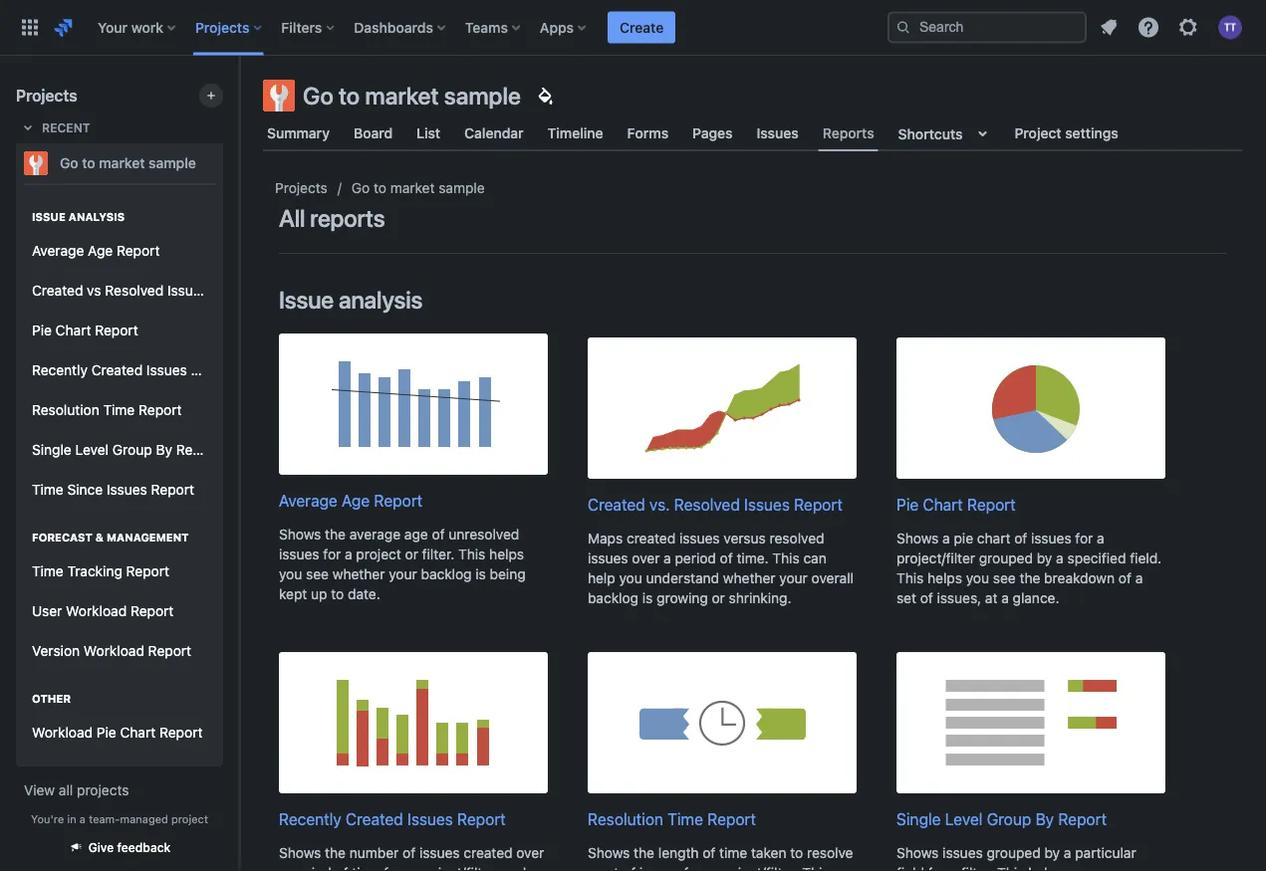 Task type: locate. For each thing, give the bounding box(es) containing it.
0 horizontal spatial level
[[75, 442, 109, 458]]

chart down vs
[[55, 322, 91, 339]]

dashboards button
[[348, 11, 453, 43]]

0 vertical spatial projects
[[195, 19, 249, 35]]

period for vs.
[[675, 550, 716, 567]]

1 vertical spatial market
[[99, 155, 145, 171]]

shows left number
[[279, 845, 321, 861]]

the left average
[[325, 526, 346, 543]]

list link
[[413, 116, 444, 151]]

0 vertical spatial issue analysis
[[32, 211, 125, 224]]

kept
[[279, 586, 307, 603]]

analysis down reports
[[339, 286, 422, 314]]

whether inside the maps created issues versus resolved issues over a period of time. this can help you understand whether your overall backlog is growing or shrinking.
[[723, 570, 776, 587]]

0 vertical spatial single
[[32, 442, 71, 458]]

time up project/filter.
[[719, 845, 747, 861]]

by up shows issues grouped by a particular field for a filter. this helps you grou
[[1036, 810, 1054, 829]]

user workload report link
[[24, 592, 215, 632]]

whether
[[332, 566, 385, 583], [723, 570, 776, 587]]

age up vs
[[88, 243, 113, 259]]

whether inside the shows the average age of unresolved issues for a project or filter. this helps you see whether your backlog is being kept up to date.
[[332, 566, 385, 583]]

maps
[[588, 530, 623, 547]]

projects for projects dropdown button
[[195, 19, 249, 35]]

1 vertical spatial recently created issues report
[[279, 810, 506, 829]]

0 horizontal spatial period
[[290, 865, 331, 872]]

1 horizontal spatial created
[[627, 530, 676, 547]]

time since issues report link
[[24, 470, 215, 510]]

0 horizontal spatial time
[[352, 865, 380, 872]]

the inside the shows the average age of unresolved issues for a project or filter. this helps you see whether your backlog is being kept up to date.
[[325, 526, 346, 543]]

the
[[325, 526, 346, 543], [1020, 570, 1040, 587], [325, 845, 346, 861], [634, 845, 655, 861]]

over inside the maps created issues versus resolved issues over a period of time. this can help you understand whether your overall backlog is growing or shrinking.
[[632, 550, 660, 567]]

level up since
[[75, 442, 109, 458]]

1 horizontal spatial set
[[897, 590, 916, 607]]

by up time since issues report link
[[156, 442, 172, 458]]

a inside the maps created issues versus resolved issues over a period of time. this can help you understand whether your overall backlog is growing or shrinking.
[[664, 550, 671, 567]]

by up breakdown
[[1037, 550, 1052, 567]]

for down number
[[384, 865, 402, 872]]

up
[[311, 586, 327, 603]]

0 vertical spatial chart
[[55, 322, 91, 339]]

1 vertical spatial average
[[279, 492, 338, 511]]

backlog inside the shows the average age of unresolved issues for a project or filter. this helps you see whether your backlog is being kept up to date.
[[421, 566, 472, 583]]

1 horizontal spatial time
[[719, 845, 747, 861]]

0 horizontal spatial filter.
[[422, 546, 455, 563]]

single
[[32, 442, 71, 458], [897, 810, 941, 829]]

1 vertical spatial level
[[945, 810, 983, 829]]

age up average
[[342, 492, 370, 511]]

grouped down chart at the bottom right of page
[[979, 550, 1033, 567]]

chart inside group
[[120, 725, 156, 741]]

sample down calendar link
[[439, 180, 485, 196]]

0 horizontal spatial by
[[156, 442, 172, 458]]

workload down the other
[[32, 725, 93, 741]]

is left being
[[476, 566, 486, 583]]

0 vertical spatial filter.
[[422, 546, 455, 563]]

for right field
[[928, 865, 946, 872]]

0 vertical spatial by
[[156, 442, 172, 458]]

issue analysis up vs
[[32, 211, 125, 224]]

period
[[675, 550, 716, 567], [290, 865, 331, 872]]

1 vertical spatial grouped
[[987, 845, 1041, 861]]

this inside the shows the average age of unresolved issues for a project or filter. this helps you see whether your backlog is being kept up to date.
[[458, 546, 486, 563]]

filter. down age
[[422, 546, 455, 563]]

resolution time report up length
[[588, 810, 756, 829]]

your down 'can'
[[779, 570, 808, 587]]

workload down tracking
[[66, 603, 127, 620]]

backlog down help
[[588, 590, 639, 607]]

issue down recent
[[32, 211, 66, 224]]

see inside shows a pie chart of issues for a project/filter grouped by a specified field. this helps you see the breakdown of a set of issues, at a glance.
[[993, 570, 1016, 587]]

1 horizontal spatial recently created issues report
[[279, 810, 506, 829]]

to up reports
[[374, 180, 386, 196]]

primary element
[[12, 0, 888, 55]]

is inside the maps created issues versus resolved issues over a period of time. this can help you understand whether your overall backlog is growing or shrinking.
[[642, 590, 653, 607]]

over inside shows the number of issues created over a period of time for a project/filter, an
[[516, 845, 544, 861]]

group containing time tracking report
[[24, 510, 215, 677]]

1 vertical spatial set
[[599, 865, 619, 872]]

0 vertical spatial resolution time report
[[32, 402, 182, 418]]

1 vertical spatial go to market sample
[[60, 155, 196, 171]]

time down forecast
[[32, 563, 64, 580]]

over for created vs. resolved issues report
[[632, 550, 660, 567]]

time inside time tracking report "link"
[[32, 563, 64, 580]]

age
[[404, 526, 428, 543]]

2 vertical spatial projects
[[275, 180, 328, 196]]

issue analysis down reports
[[279, 286, 422, 314]]

projects
[[77, 782, 129, 799]]

your inside the maps created issues versus resolved issues over a period of time. this can help you understand whether your overall backlog is growing or shrinking.
[[779, 570, 808, 587]]

0 horizontal spatial helps
[[489, 546, 524, 563]]

0 vertical spatial single level group by report link
[[24, 430, 219, 470]]

pie chart report down vs
[[32, 322, 138, 339]]

1 horizontal spatial helps
[[927, 570, 962, 587]]

workload pie chart report group
[[24, 671, 215, 759]]

0 vertical spatial resolution time report link
[[24, 390, 215, 430]]

resolved for vs
[[105, 283, 164, 299]]

shows left length
[[588, 845, 630, 861]]

workload
[[66, 603, 127, 620], [84, 643, 144, 660], [32, 725, 93, 741]]

0 horizontal spatial single level group by report
[[32, 442, 219, 458]]

1 horizontal spatial see
[[993, 570, 1016, 587]]

single level group by report up time since issues report link
[[32, 442, 219, 458]]

time up time since issues report link
[[103, 402, 135, 418]]

1 vertical spatial group
[[987, 810, 1031, 829]]

report inside "link"
[[126, 563, 169, 580]]

filters
[[281, 19, 322, 35]]

0 vertical spatial project
[[356, 546, 401, 563]]

0 vertical spatial issue
[[32, 211, 66, 224]]

version workload report link
[[24, 632, 215, 671]]

you inside shows issues grouped by a particular field for a filter. this helps you grou
[[1067, 865, 1090, 872]]

shows for resolution
[[588, 845, 630, 861]]

helps inside shows issues grouped by a particular field for a filter. this helps you grou
[[1028, 865, 1063, 872]]

backlog inside the maps created issues versus resolved issues over a period of time. this can help you understand whether your overall backlog is growing or shrinking.
[[588, 590, 639, 607]]

backlog down age
[[421, 566, 472, 583]]

issues right pages
[[757, 125, 799, 141]]

resolution time report up time since issues report
[[32, 402, 182, 418]]

glance.
[[1013, 590, 1059, 607]]

1 horizontal spatial backlog
[[588, 590, 639, 607]]

backlog
[[421, 566, 472, 583], [588, 590, 639, 607]]

group up shows issues grouped by a particular field for a filter. this helps you grou
[[987, 810, 1031, 829]]

0 horizontal spatial group
[[112, 442, 152, 458]]

1 vertical spatial age
[[342, 492, 370, 511]]

workload inside user workload report link
[[66, 603, 127, 620]]

settings image
[[1176, 15, 1200, 39]]

created
[[32, 283, 83, 299], [91, 362, 143, 379], [588, 496, 645, 515], [346, 810, 403, 829]]

issue
[[32, 211, 66, 224], [279, 286, 334, 314]]

shows up 'project/filter'
[[897, 530, 939, 547]]

in
[[67, 813, 76, 826]]

0 horizontal spatial average age report link
[[24, 231, 215, 271]]

projects inside dropdown button
[[195, 19, 249, 35]]

level up shows issues grouped by a particular field for a filter. this helps you grou
[[945, 810, 983, 829]]

whether up date.
[[332, 566, 385, 583]]

reports
[[823, 125, 874, 141]]

1 vertical spatial analysis
[[339, 286, 422, 314]]

see inside the shows the average age of unresolved issues for a project or filter. this helps you see whether your backlog is being kept up to date.
[[306, 566, 329, 583]]

to inside shows the length of time taken to resolve a set of issues for a project/filter. thi
[[790, 845, 803, 861]]

the for resolution time report
[[634, 845, 655, 861]]

for inside shows issues grouped by a particular field for a filter. this helps you grou
[[928, 865, 946, 872]]

1 vertical spatial helps
[[927, 570, 962, 587]]

1 horizontal spatial pie chart report link
[[897, 338, 1166, 517]]

0 vertical spatial grouped
[[979, 550, 1033, 567]]

0 vertical spatial is
[[476, 566, 486, 583]]

filter. right field
[[961, 865, 994, 872]]

0 vertical spatial period
[[675, 550, 716, 567]]

the up glance.
[[1020, 570, 1040, 587]]

pages
[[693, 125, 733, 141]]

0 vertical spatial set
[[897, 590, 916, 607]]

2 vertical spatial chart
[[120, 725, 156, 741]]

breakdown
[[1044, 570, 1115, 587]]

shows inside the shows the average age of unresolved issues for a project or filter. this helps you see whether your backlog is being kept up to date.
[[279, 526, 321, 543]]

1 vertical spatial project
[[171, 813, 208, 826]]

2 vertical spatial market
[[390, 180, 435, 196]]

add to starred image
[[217, 151, 241, 175]]

by
[[1037, 550, 1052, 567], [1044, 845, 1060, 861]]

go to market sample link down the list link
[[351, 176, 485, 200]]

created inside shows the number of issues created over a period of time for a project/filter, an
[[464, 845, 513, 861]]

resolved
[[105, 283, 164, 299], [674, 496, 740, 515]]

to right up
[[331, 586, 344, 603]]

1 horizontal spatial single level group by report
[[897, 810, 1107, 829]]

filters button
[[275, 11, 342, 43]]

2 horizontal spatial pie
[[897, 496, 919, 515]]

projects up collapse recent projects icon at the top of page
[[16, 86, 77, 105]]

shows up field
[[897, 845, 939, 861]]

go to market sample link down recent
[[16, 143, 215, 183]]

you right help
[[619, 570, 642, 587]]

view
[[24, 782, 55, 799]]

shows inside shows the length of time taken to resolve a set of issues for a project/filter. thi
[[588, 845, 630, 861]]

issues inside the shows the average age of unresolved issues for a project or filter. this helps you see whether your backlog is being kept up to date.
[[279, 546, 319, 563]]

sample left add to starred image
[[149, 155, 196, 171]]

resolved inside created vs. resolved issues report link
[[674, 496, 740, 515]]

workload inside workload pie chart report link
[[32, 725, 93, 741]]

created vs. resolved issues report link
[[588, 338, 857, 517]]

issue down all
[[279, 286, 334, 314]]

shows inside shows the number of issues created over a period of time for a project/filter, an
[[279, 845, 321, 861]]

or right growing
[[712, 590, 725, 607]]

1 horizontal spatial whether
[[723, 570, 776, 587]]

your inside the shows the average age of unresolved issues for a project or filter. this helps you see whether your backlog is being kept up to date.
[[389, 566, 417, 583]]

tab list
[[251, 116, 1254, 151]]

1 horizontal spatial filter.
[[961, 865, 994, 872]]

0 horizontal spatial resolved
[[105, 283, 164, 299]]

recently created issues report link
[[24, 351, 234, 390], [279, 652, 548, 831]]

created vs resolved issues report
[[32, 283, 255, 299]]

created up the maps
[[588, 496, 645, 515]]

see up up
[[306, 566, 329, 583]]

set background color image
[[533, 84, 557, 108]]

issues,
[[937, 590, 981, 607]]

analysis
[[69, 211, 125, 224], [339, 286, 422, 314]]

1 vertical spatial backlog
[[588, 590, 639, 607]]

resolved right the vs. at the right bottom of the page
[[674, 496, 740, 515]]

you down particular
[[1067, 865, 1090, 872]]

1 vertical spatial workload
[[84, 643, 144, 660]]

overall
[[811, 570, 854, 587]]

recently
[[32, 362, 88, 379], [279, 810, 342, 829]]

see
[[306, 566, 329, 583], [993, 570, 1016, 587]]

level
[[75, 442, 109, 458], [945, 810, 983, 829]]

growing
[[657, 590, 708, 607]]

average age report up vs
[[32, 243, 160, 259]]

0 vertical spatial recently
[[32, 362, 88, 379]]

group
[[24, 183, 255, 765], [24, 189, 255, 516], [24, 510, 215, 677]]

0 vertical spatial time
[[719, 845, 747, 861]]

shows up kept
[[279, 526, 321, 543]]

can
[[803, 550, 827, 567]]

1 horizontal spatial resolved
[[674, 496, 740, 515]]

1 horizontal spatial period
[[675, 550, 716, 567]]

banner
[[0, 0, 1266, 56]]

1 vertical spatial by
[[1044, 845, 1060, 861]]

workload inside version workload report link
[[84, 643, 144, 660]]

Search field
[[888, 11, 1087, 43]]

project/filter
[[897, 550, 975, 567]]

the for recently created issues report
[[325, 845, 346, 861]]

created down the vs. at the right bottom of the page
[[627, 530, 676, 547]]

shows the average age of unresolved issues for a project or filter. this helps you see whether your backlog is being kept up to date.
[[279, 526, 526, 603]]

whether down time.
[[723, 570, 776, 587]]

grouped left particular
[[987, 845, 1041, 861]]

period inside shows the number of issues created over a period of time for a project/filter, an
[[290, 865, 331, 872]]

average up up
[[279, 492, 338, 511]]

resolution
[[32, 402, 99, 418], [588, 810, 663, 829]]

period inside the maps created issues versus resolved issues over a period of time. this can help you understand whether your overall backlog is growing or shrinking.
[[675, 550, 716, 567]]

pie chart report up pie
[[897, 496, 1016, 515]]

go to market sample down recent
[[60, 155, 196, 171]]

time left since
[[32, 482, 64, 498]]

set
[[897, 590, 916, 607], [599, 865, 619, 872]]

pie
[[32, 322, 52, 339], [897, 496, 919, 515], [96, 725, 116, 741]]

the left length
[[634, 845, 655, 861]]

2 vertical spatial sample
[[439, 180, 485, 196]]

0 horizontal spatial project
[[171, 813, 208, 826]]

your work
[[98, 19, 163, 35]]

created
[[627, 530, 676, 547], [464, 845, 513, 861]]

1 horizontal spatial average age report
[[279, 492, 423, 511]]

1 vertical spatial or
[[712, 590, 725, 607]]

1 vertical spatial go
[[60, 155, 78, 171]]

or inside the shows the average age of unresolved issues for a project or filter. this helps you see whether your backlog is being kept up to date.
[[405, 546, 418, 563]]

the inside shows the length of time taken to resolve a set of issues for a project/filter. thi
[[634, 845, 655, 861]]

single level group by report link
[[24, 430, 219, 470], [897, 652, 1166, 831]]

shortcuts button
[[894, 116, 999, 151]]

version
[[32, 643, 80, 660]]

help
[[588, 570, 615, 587]]

0 vertical spatial average age report
[[32, 243, 160, 259]]

1 vertical spatial resolved
[[674, 496, 740, 515]]

analysis up vs
[[69, 211, 125, 224]]

see up at
[[993, 570, 1016, 587]]

apps
[[540, 19, 574, 35]]

version workload report
[[32, 643, 191, 660]]

pie inside group
[[96, 725, 116, 741]]

shortcuts
[[898, 125, 963, 142]]

you inside the shows the average age of unresolved issues for a project or filter. this helps you see whether your backlog is being kept up to date.
[[279, 566, 302, 583]]

summary link
[[263, 116, 334, 151]]

your profile and settings image
[[1218, 15, 1242, 39]]

of inside the shows the average age of unresolved issues for a project or filter. this helps you see whether your backlog is being kept up to date.
[[432, 526, 445, 543]]

issues inside time since issues report link
[[107, 482, 147, 498]]

1 horizontal spatial resolution
[[588, 810, 663, 829]]

go up 'summary'
[[303, 82, 334, 110]]

0 vertical spatial recently created issues report link
[[24, 351, 234, 390]]

0 horizontal spatial created
[[464, 845, 513, 861]]

this inside shows issues grouped by a particular field for a filter. this helps you grou
[[997, 865, 1024, 872]]

grouped inside shows issues grouped by a particular field for a filter. this helps you grou
[[987, 845, 1041, 861]]

time inside time since issues report link
[[32, 482, 64, 498]]

recently created issues report
[[32, 362, 234, 379], [279, 810, 506, 829]]

go down recent
[[60, 155, 78, 171]]

average up the created vs resolved issues report link
[[32, 243, 84, 259]]

shows inside shows issues grouped by a particular field for a filter. this helps you grou
[[897, 845, 939, 861]]

your work button
[[92, 11, 183, 43]]

resolution time report link
[[24, 390, 215, 430], [588, 652, 857, 831]]

recently created issues report down the created vs resolved issues report link
[[32, 362, 234, 379]]

for down length
[[684, 865, 701, 872]]

give feedback button
[[56, 832, 183, 864]]

resolution up since
[[32, 402, 99, 418]]

0 horizontal spatial set
[[599, 865, 619, 872]]

resolved inside the created vs resolved issues report link
[[105, 283, 164, 299]]

or
[[405, 546, 418, 563], [712, 590, 725, 607]]

0 horizontal spatial average
[[32, 243, 84, 259]]

single level group by report
[[32, 442, 219, 458], [897, 810, 1107, 829]]

you up at
[[966, 570, 989, 587]]

created up project/filter,
[[464, 845, 513, 861]]

the left number
[[325, 845, 346, 861]]

chart up pie
[[923, 496, 963, 515]]

1 vertical spatial chart
[[923, 496, 963, 515]]

0 horizontal spatial pie
[[32, 322, 52, 339]]

created left vs
[[32, 283, 83, 299]]

shows for pie
[[897, 530, 939, 547]]

your down age
[[389, 566, 417, 583]]

1 horizontal spatial single level group by report link
[[897, 652, 1166, 831]]

1 horizontal spatial single
[[897, 810, 941, 829]]

1 vertical spatial recently
[[279, 810, 342, 829]]

is left growing
[[642, 590, 653, 607]]

appswitcher icon image
[[18, 15, 42, 39]]

average age report up average
[[279, 492, 423, 511]]

0 vertical spatial resolution
[[32, 402, 99, 418]]

shows for recently
[[279, 845, 321, 861]]

1 vertical spatial pie chart report
[[897, 496, 1016, 515]]

time
[[719, 845, 747, 861], [352, 865, 380, 872]]

board
[[354, 125, 393, 141]]

at
[[985, 590, 998, 607]]

jira image
[[52, 15, 76, 39]]

workload down user workload report link
[[84, 643, 144, 660]]

time down number
[[352, 865, 380, 872]]

average
[[349, 526, 401, 543]]

sample
[[444, 82, 521, 110], [149, 155, 196, 171], [439, 180, 485, 196]]

workload pie chart report link
[[24, 713, 215, 753]]

average age report link
[[24, 231, 215, 271], [279, 334, 548, 513]]

projects up all
[[275, 180, 328, 196]]

0 horizontal spatial issue analysis
[[32, 211, 125, 224]]

3 group from the top
[[24, 510, 215, 677]]

dashboards
[[354, 19, 433, 35]]

group
[[112, 442, 152, 458], [987, 810, 1031, 829]]

go to market sample link
[[16, 143, 215, 183], [351, 176, 485, 200]]

sample up calendar
[[444, 82, 521, 110]]

1 horizontal spatial pie
[[96, 725, 116, 741]]

single up since
[[32, 442, 71, 458]]

chart
[[55, 322, 91, 339], [923, 496, 963, 515], [120, 725, 156, 741]]

project
[[356, 546, 401, 563], [171, 813, 208, 826]]

1 horizontal spatial project
[[356, 546, 401, 563]]

issues inside shows the length of time taken to resolve a set of issues for a project/filter. thi
[[639, 865, 680, 872]]

jira image
[[52, 15, 76, 39]]

0 horizontal spatial recently created issues report
[[32, 362, 234, 379]]

2 vertical spatial workload
[[32, 725, 93, 741]]

helps inside the shows the average age of unresolved issues for a project or filter. this helps you see whether your backlog is being kept up to date.
[[489, 546, 524, 563]]

for up specified
[[1075, 530, 1093, 547]]

single level group by report up shows issues grouped by a particular field for a filter. this helps you grou
[[897, 810, 1107, 829]]

by left particular
[[1044, 845, 1060, 861]]

for up up
[[323, 546, 341, 563]]

issue analysis inside group
[[32, 211, 125, 224]]

issues inside shows issues grouped by a particular field for a filter. this helps you grou
[[943, 845, 983, 861]]

for
[[1075, 530, 1093, 547], [323, 546, 341, 563], [384, 865, 402, 872], [684, 865, 701, 872], [928, 865, 946, 872]]

to up the board
[[339, 82, 360, 110]]

for inside shows a pie chart of issues for a project/filter grouped by a specified field. this helps you see the breakdown of a set of issues, at a glance.
[[1075, 530, 1093, 547]]

go to market sample up list
[[303, 82, 521, 110]]

you up kept
[[279, 566, 302, 583]]

filter.
[[422, 546, 455, 563], [961, 865, 994, 872]]

go to market sample down the list link
[[351, 180, 485, 196]]

issues right vs
[[167, 283, 208, 299]]

whether for resolved
[[723, 570, 776, 587]]

your for created vs. resolved issues report
[[779, 570, 808, 587]]

this inside shows a pie chart of issues for a project/filter grouped by a specified field. this helps you see the breakdown of a set of issues, at a glance.
[[897, 570, 924, 587]]

single up field
[[897, 810, 941, 829]]

0 horizontal spatial resolution time report
[[32, 402, 182, 418]]

shows inside shows a pie chart of issues for a project/filter grouped by a specified field. this helps you see the breakdown of a set of issues, at a glance.
[[897, 530, 939, 547]]

go to market sample
[[303, 82, 521, 110], [60, 155, 196, 171], [351, 180, 485, 196]]

the inside shows the number of issues created over a period of time for a project/filter, an
[[325, 845, 346, 861]]

for inside shows the number of issues created over a period of time for a project/filter, an
[[384, 865, 402, 872]]

2 horizontal spatial go
[[351, 180, 370, 196]]

go up reports
[[351, 180, 370, 196]]

issue analysis
[[32, 211, 125, 224], [279, 286, 422, 314]]

0 vertical spatial recently created issues report
[[32, 362, 234, 379]]



Task type: vqa. For each thing, say whether or not it's contained in the screenshot.
Project settings
yes



Task type: describe. For each thing, give the bounding box(es) containing it.
view all projects
[[24, 782, 129, 799]]

for inside shows the length of time taken to resolve a set of issues for a project/filter. thi
[[684, 865, 701, 872]]

1 horizontal spatial issue analysis
[[279, 286, 422, 314]]

your for average age report
[[389, 566, 417, 583]]

issues inside created vs. resolved issues report link
[[744, 496, 790, 515]]

forecast
[[32, 531, 93, 544]]

1 horizontal spatial resolution time report
[[588, 810, 756, 829]]

all reports
[[279, 204, 385, 232]]

1 horizontal spatial level
[[945, 810, 983, 829]]

is inside the shows the average age of unresolved issues for a project or filter. this helps you see whether your backlog is being kept up to date.
[[476, 566, 486, 583]]

feedback
[[117, 841, 171, 855]]

resolved
[[770, 530, 824, 547]]

2 group from the top
[[24, 189, 255, 516]]

reports
[[310, 204, 385, 232]]

resolved for vs.
[[674, 496, 740, 515]]

helps inside shows a pie chart of issues for a project/filter grouped by a specified field. this helps you see the breakdown of a set of issues, at a glance.
[[927, 570, 962, 587]]

1 vertical spatial by
[[1036, 810, 1054, 829]]

you inside shows a pie chart of issues for a project/filter grouped by a specified field. this helps you see the breakdown of a set of issues, at a glance.
[[966, 570, 989, 587]]

0 horizontal spatial single
[[32, 442, 71, 458]]

specified
[[1067, 550, 1126, 567]]

time since issues report
[[32, 482, 194, 498]]

tab list containing reports
[[251, 116, 1254, 151]]

issues inside shows the number of issues created over a period of time for a project/filter, an
[[419, 845, 460, 861]]

time up length
[[668, 810, 703, 829]]

number
[[349, 845, 399, 861]]

you're in a team-managed project
[[31, 813, 208, 826]]

the inside shows a pie chart of issues for a project/filter grouped by a specified field. this helps you see the breakdown of a set of issues, at a glance.
[[1020, 570, 1040, 587]]

1 vertical spatial resolution
[[588, 810, 663, 829]]

workload for version
[[84, 643, 144, 660]]

0 vertical spatial level
[[75, 442, 109, 458]]

forecast & management
[[32, 531, 189, 544]]

pages link
[[689, 116, 737, 151]]

issues link
[[753, 116, 803, 151]]

recent
[[42, 121, 90, 134]]

apps button
[[534, 11, 594, 43]]

banner containing your work
[[0, 0, 1266, 56]]

project inside the shows the average age of unresolved issues for a project or filter. this helps you see whether your backlog is being kept up to date.
[[356, 546, 401, 563]]

1 vertical spatial recently created issues report link
[[279, 652, 548, 831]]

help image
[[1137, 15, 1161, 39]]

workload for user
[[66, 603, 127, 620]]

issues inside issues link
[[757, 125, 799, 141]]

shrinking.
[[729, 590, 791, 607]]

by inside shows a pie chart of issues for a project/filter grouped by a specified field. this helps you see the breakdown of a set of issues, at a glance.
[[1037, 550, 1052, 567]]

projects link
[[275, 176, 328, 200]]

timeline
[[548, 125, 603, 141]]

teams button
[[459, 11, 528, 43]]

issues inside the created vs resolved issues report link
[[167, 283, 208, 299]]

list
[[417, 125, 440, 141]]

length
[[658, 845, 699, 861]]

work
[[131, 19, 163, 35]]

a inside the shows the average age of unresolved issues for a project or filter. this helps you see whether your backlog is being kept up to date.
[[345, 546, 352, 563]]

give feedback
[[88, 841, 171, 855]]

0 horizontal spatial pie chart report link
[[24, 311, 215, 351]]

grouped inside shows a pie chart of issues for a project/filter grouped by a specified field. this helps you see the breakdown of a set of issues, at a glance.
[[979, 550, 1033, 567]]

your
[[98, 19, 128, 35]]

shows the length of time taken to resolve a set of issues for a project/filter. thi
[[588, 845, 853, 872]]

created vs resolved issues report link
[[24, 271, 255, 311]]

since
[[67, 482, 103, 498]]

to down recent
[[82, 155, 95, 171]]

0 vertical spatial analysis
[[69, 211, 125, 224]]

tracking
[[67, 563, 122, 580]]

1 vertical spatial average age report link
[[279, 334, 548, 513]]

filter. inside the shows the average age of unresolved issues for a project or filter. this helps you see whether your backlog is being kept up to date.
[[422, 546, 455, 563]]

create project image
[[203, 88, 219, 104]]

collapse recent projects image
[[16, 116, 40, 139]]

project settings link
[[1011, 116, 1122, 151]]

0 horizontal spatial chart
[[55, 322, 91, 339]]

you inside the maps created issues versus resolved issues over a period of time. this can help you understand whether your overall backlog is growing or shrinking.
[[619, 570, 642, 587]]

resolve
[[807, 845, 853, 861]]

0 horizontal spatial go to market sample link
[[16, 143, 215, 183]]

of inside the maps created issues versus resolved issues over a period of time. this can help you understand whether your overall backlog is growing or shrinking.
[[720, 550, 733, 567]]

to inside the shows the average age of unresolved issues for a project or filter. this helps you see whether your backlog is being kept up to date.
[[331, 586, 344, 603]]

&
[[95, 531, 104, 544]]

vs.
[[649, 496, 670, 515]]

0 vertical spatial group
[[112, 442, 152, 458]]

0 horizontal spatial age
[[88, 243, 113, 259]]

0 vertical spatial sample
[[444, 82, 521, 110]]

forms link
[[623, 116, 673, 151]]

0 vertical spatial market
[[365, 82, 439, 110]]

1 horizontal spatial pie chart report
[[897, 496, 1016, 515]]

projects button
[[189, 11, 269, 43]]

report inside group
[[159, 725, 203, 741]]

0 vertical spatial go to market sample
[[303, 82, 521, 110]]

over for recently created issues report
[[516, 845, 544, 861]]

created vs. resolved issues report
[[588, 496, 843, 515]]

created down the created vs resolved issues report link
[[91, 362, 143, 379]]

projects for projects link
[[275, 180, 328, 196]]

1 horizontal spatial analysis
[[339, 286, 422, 314]]

1 vertical spatial pie
[[897, 496, 919, 515]]

1 horizontal spatial group
[[987, 810, 1031, 829]]

or inside the maps created issues versus resolved issues over a period of time. this can help you understand whether your overall backlog is growing or shrinking.
[[712, 590, 725, 607]]

time tracking report link
[[24, 552, 215, 592]]

whether for report
[[332, 566, 385, 583]]

2 vertical spatial go to market sample
[[351, 180, 485, 196]]

all
[[59, 782, 73, 799]]

shows for average
[[279, 526, 321, 543]]

chart
[[977, 530, 1011, 547]]

vs
[[87, 283, 101, 299]]

project settings
[[1015, 125, 1118, 141]]

calendar
[[464, 125, 524, 141]]

0 vertical spatial average
[[32, 243, 84, 259]]

you're
[[31, 813, 64, 826]]

field.
[[1130, 550, 1162, 567]]

0 vertical spatial pie
[[32, 322, 52, 339]]

0 vertical spatial pie chart report
[[32, 322, 138, 339]]

1 vertical spatial average age report
[[279, 492, 423, 511]]

unresolved
[[449, 526, 519, 543]]

user
[[32, 603, 62, 620]]

workload pie chart report
[[32, 725, 203, 741]]

1 vertical spatial sample
[[149, 155, 196, 171]]

settings
[[1065, 125, 1118, 141]]

field
[[897, 865, 924, 872]]

create button
[[608, 11, 676, 43]]

date.
[[348, 586, 380, 603]]

versus
[[724, 530, 766, 547]]

issues up shows the number of issues created over a period of time for a project/filter, an
[[407, 810, 453, 829]]

created inside the maps created issues versus resolved issues over a period of time. this can help you understand whether your overall backlog is growing or shrinking.
[[627, 530, 676, 547]]

user workload report
[[32, 603, 174, 620]]

by inside group
[[156, 442, 172, 458]]

set inside shows a pie chart of issues for a project/filter grouped by a specified field. this helps you see the breakdown of a set of issues, at a glance.
[[897, 590, 916, 607]]

issues inside shows a pie chart of issues for a project/filter grouped by a specified field. this helps you see the breakdown of a set of issues, at a glance.
[[1031, 530, 1072, 547]]

0 horizontal spatial single level group by report link
[[24, 430, 219, 470]]

the for average age report
[[325, 526, 346, 543]]

teams
[[465, 19, 508, 35]]

shows the number of issues created over a period of time for a project/filter, an
[[279, 845, 544, 872]]

notifications image
[[1097, 15, 1121, 39]]

1 horizontal spatial average
[[279, 492, 338, 511]]

1 horizontal spatial go
[[303, 82, 334, 110]]

project/filter.
[[717, 865, 798, 872]]

team-
[[89, 813, 120, 826]]

1 horizontal spatial issue
[[279, 286, 334, 314]]

shows for single
[[897, 845, 939, 861]]

create
[[620, 19, 664, 35]]

search image
[[896, 19, 911, 35]]

1 vertical spatial single level group by report link
[[897, 652, 1166, 831]]

all
[[279, 204, 305, 232]]

0 horizontal spatial resolution
[[32, 402, 99, 418]]

0 horizontal spatial resolution time report link
[[24, 390, 215, 430]]

issues down created vs resolved issues report
[[146, 362, 187, 379]]

filter. inside shows issues grouped by a particular field for a filter. this helps you grou
[[961, 865, 994, 872]]

1 vertical spatial single level group by report
[[897, 810, 1107, 829]]

period for created
[[290, 865, 331, 872]]

set inside shows the length of time taken to resolve a set of issues for a project/filter. thi
[[599, 865, 619, 872]]

other
[[32, 693, 71, 706]]

shows a pie chart of issues for a project/filter grouped by a specified field. this helps you see the breakdown of a set of issues, at a glance.
[[897, 530, 1162, 607]]

0 horizontal spatial projects
[[16, 86, 77, 105]]

for inside the shows the average age of unresolved issues for a project or filter. this helps you see whether your backlog is being kept up to date.
[[323, 546, 341, 563]]

1 group from the top
[[24, 183, 255, 765]]

1 horizontal spatial recently
[[279, 810, 342, 829]]

2 horizontal spatial chart
[[923, 496, 963, 515]]

sidebar navigation image
[[217, 80, 261, 120]]

managed
[[120, 813, 168, 826]]

time inside shows the length of time taken to resolve a set of issues for a project/filter. thi
[[719, 845, 747, 861]]

time inside shows the number of issues created over a period of time for a project/filter, an
[[352, 865, 380, 872]]

2 vertical spatial go
[[351, 180, 370, 196]]

1 vertical spatial single
[[897, 810, 941, 829]]

management
[[107, 531, 189, 544]]

time.
[[737, 550, 769, 567]]

0 horizontal spatial go
[[60, 155, 78, 171]]

pie
[[954, 530, 973, 547]]

timeline link
[[544, 116, 607, 151]]

summary
[[267, 125, 330, 141]]

1 horizontal spatial go to market sample link
[[351, 176, 485, 200]]

give
[[88, 841, 114, 855]]

by inside shows issues grouped by a particular field for a filter. this helps you grou
[[1044, 845, 1060, 861]]

0 horizontal spatial issue
[[32, 211, 66, 224]]

this inside the maps created issues versus resolved issues over a period of time. this can help you understand whether your overall backlog is growing or shrinking.
[[772, 550, 800, 567]]

forms
[[627, 125, 669, 141]]

created up number
[[346, 810, 403, 829]]

project/filter,
[[417, 865, 498, 872]]

1 vertical spatial resolution time report link
[[588, 652, 857, 831]]



